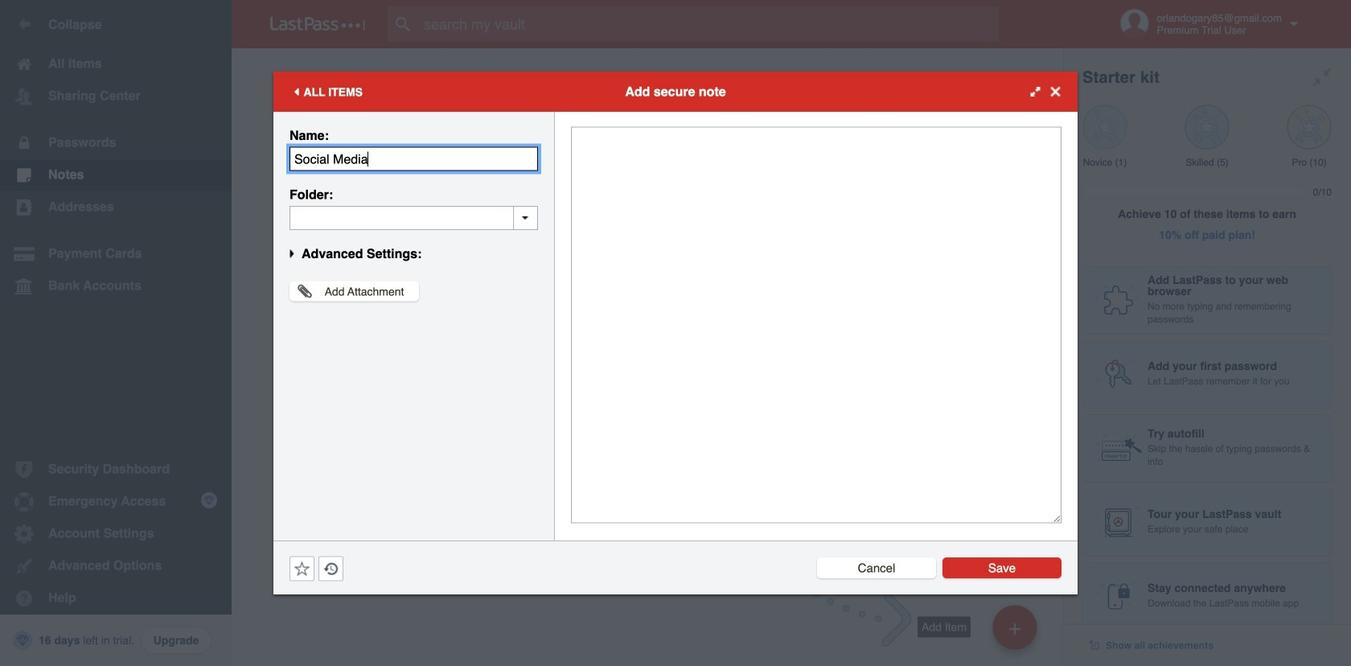 Task type: vqa. For each thing, say whether or not it's contained in the screenshot.
New item IMAGE
no



Task type: locate. For each thing, give the bounding box(es) containing it.
lastpass image
[[270, 17, 365, 31]]

search my vault text field
[[388, 6, 1030, 42]]

None text field
[[571, 126, 1062, 523], [290, 147, 538, 171], [571, 126, 1062, 523], [290, 147, 538, 171]]

dialog
[[274, 72, 1078, 594]]

None text field
[[290, 206, 538, 230]]



Task type: describe. For each thing, give the bounding box(es) containing it.
new item navigation
[[714, 422, 1063, 666]]

main content main content
[[232, 48, 1063, 52]]

main navigation navigation
[[0, 0, 232, 666]]

Search search field
[[388, 6, 1030, 42]]



